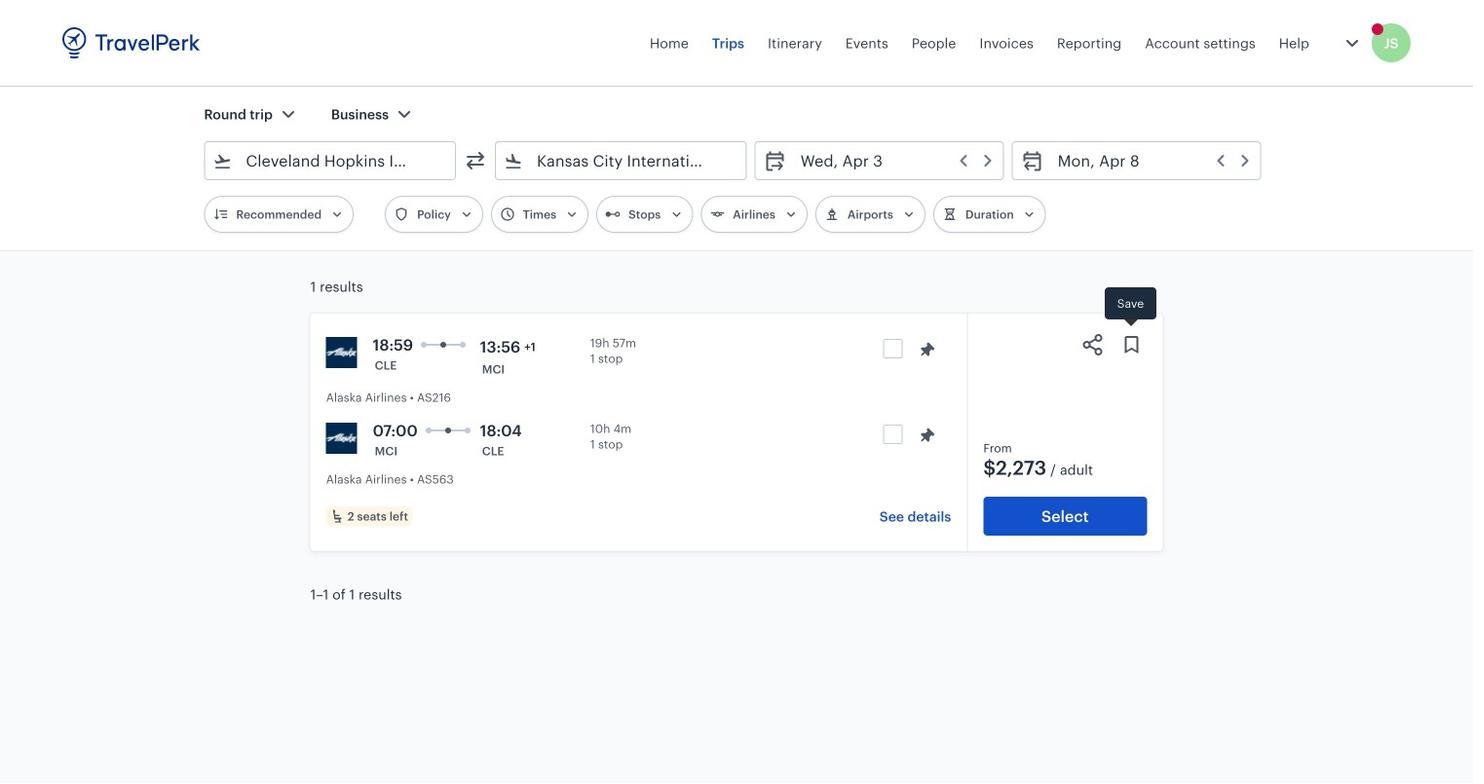 Task type: vqa. For each thing, say whether or not it's contained in the screenshot.
Return text box
no



Task type: describe. For each thing, give the bounding box(es) containing it.
To search field
[[523, 145, 721, 176]]

From search field
[[232, 145, 430, 176]]

Depart field
[[787, 145, 996, 176]]

alaska airlines image
[[326, 423, 357, 454]]

alaska airlines image
[[326, 337, 357, 368]]

Return field
[[1044, 145, 1253, 176]]



Task type: locate. For each thing, give the bounding box(es) containing it.
tooltip
[[1105, 287, 1157, 329]]



